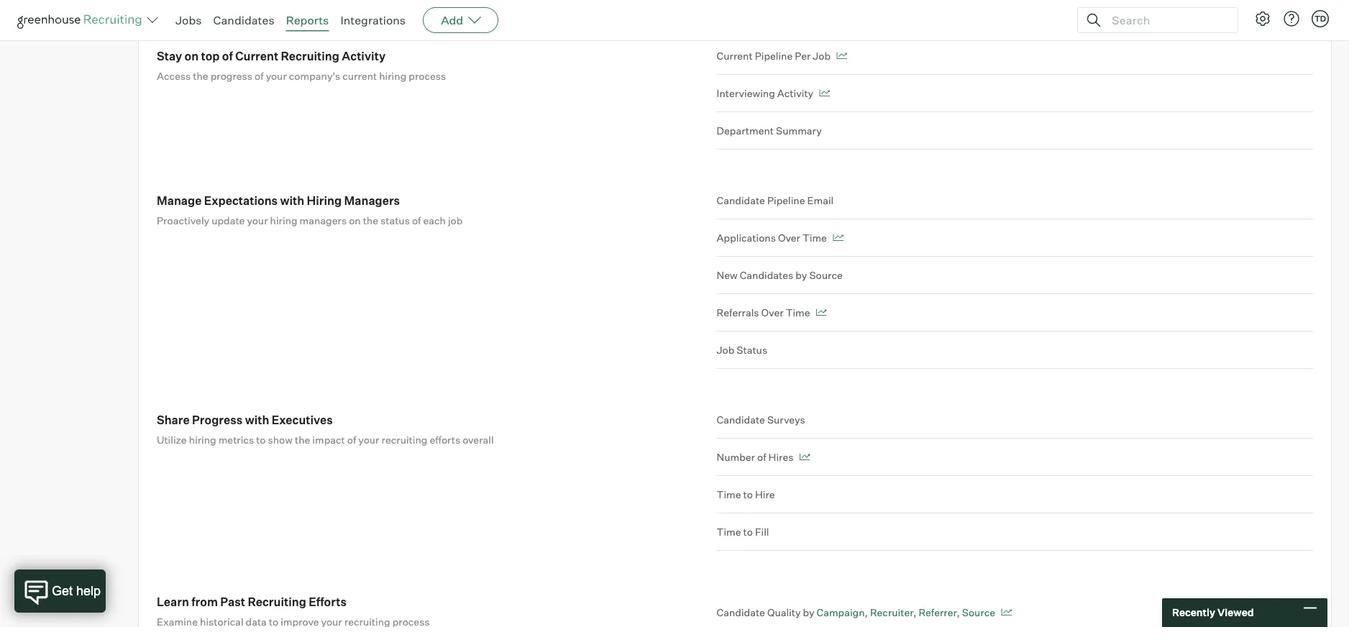Task type: vqa. For each thing, say whether or not it's contained in the screenshot.
Overview
no



Task type: describe. For each thing, give the bounding box(es) containing it.
integrations link
[[341, 13, 406, 27]]

show
[[268, 434, 293, 446]]

email
[[807, 194, 834, 207]]

candidate for manage expectations with hiring managers
[[717, 194, 765, 207]]

jobs
[[176, 13, 202, 27]]

overall
[[463, 434, 494, 446]]

interviewing activity
[[717, 87, 814, 99]]

icon chart image for applications over time
[[833, 234, 844, 241]]

candidate pipeline email link
[[717, 193, 1313, 220]]

source link
[[962, 606, 996, 619]]

interviewing
[[717, 87, 775, 99]]

recruiter link
[[870, 606, 914, 619]]

referrals over time
[[717, 306, 810, 319]]

metrics
[[218, 434, 254, 446]]

current
[[343, 70, 377, 82]]

job status link
[[717, 332, 1313, 369]]

, source
[[957, 606, 996, 619]]

new
[[717, 269, 738, 281]]

manage expectations with hiring managers proactively update your hiring managers on the status of each job
[[157, 193, 463, 227]]

department summary
[[717, 124, 822, 137]]

0 horizontal spatial job
[[717, 344, 735, 356]]

learn from past recruiting efforts
[[157, 595, 347, 609]]

fill
[[755, 526, 769, 538]]

new candidates by source
[[717, 269, 843, 281]]

jobs link
[[176, 13, 202, 27]]

company's
[[289, 70, 340, 82]]

time to fill link
[[717, 514, 1313, 551]]

pipeline for manage expectations with hiring managers
[[767, 194, 805, 207]]

number
[[717, 451, 755, 463]]

applications over time
[[717, 231, 827, 244]]

hiring
[[307, 193, 342, 208]]

expectations
[[204, 193, 278, 208]]

applications
[[717, 231, 776, 244]]

per
[[795, 49, 811, 62]]

icon chart image for current pipeline per job
[[837, 52, 847, 59]]

to for time to hire
[[743, 488, 753, 501]]

1 , from the left
[[865, 606, 868, 619]]

candidate for share progress with executives
[[717, 413, 765, 426]]

with for hiring
[[280, 193, 304, 208]]

status
[[737, 344, 768, 356]]

candidate quality by campaign , recruiter , referrer
[[717, 606, 957, 619]]

share progress with executives utilize hiring metrics to show the impact of your recruiting efforts overall
[[157, 413, 494, 446]]

job status
[[717, 344, 768, 356]]

on inside stay on top of current recruiting activity access the progress of your company's current hiring process
[[185, 49, 199, 63]]

greenhouse recruiting image
[[17, 12, 147, 29]]

hires
[[769, 451, 794, 463]]

icon chart image for referrals over time
[[816, 309, 827, 316]]

1 horizontal spatial current
[[717, 49, 753, 62]]

0 vertical spatial job
[[813, 49, 831, 62]]

time to fill
[[717, 526, 769, 538]]

stay on top of current recruiting activity access the progress of your company's current hiring process
[[157, 49, 446, 82]]

reports link
[[286, 13, 329, 27]]

share
[[157, 413, 190, 427]]

surveys
[[767, 413, 806, 426]]

1 horizontal spatial candidates
[[740, 269, 794, 281]]

progress
[[192, 413, 243, 427]]

managers
[[300, 214, 347, 227]]

time down new candidates by source
[[786, 306, 810, 319]]

0 horizontal spatial source
[[810, 269, 843, 281]]

1 vertical spatial recruiting
[[248, 595, 306, 609]]

time left hire
[[717, 488, 741, 501]]

utilize
[[157, 434, 187, 446]]

top
[[201, 49, 220, 63]]

impact
[[312, 434, 345, 446]]

hiring inside manage expectations with hiring managers proactively update your hiring managers on the status of each job
[[270, 214, 298, 227]]

time to hire
[[717, 488, 775, 501]]

on inside manage expectations with hiring managers proactively update your hiring managers on the status of each job
[[349, 214, 361, 227]]

number of hires
[[717, 451, 794, 463]]

recruiting
[[382, 434, 428, 446]]

campaign
[[817, 606, 865, 619]]

from
[[191, 595, 218, 609]]

proactively
[[157, 214, 209, 227]]

time left the fill at bottom
[[717, 526, 741, 538]]

executives
[[272, 413, 333, 427]]

recruiter
[[870, 606, 914, 619]]

process
[[409, 70, 446, 82]]

1 horizontal spatial activity
[[777, 87, 814, 99]]

3 candidate from the top
[[717, 606, 765, 619]]

candidate surveys
[[717, 413, 806, 426]]

icon chart image for interviewing activity
[[819, 90, 830, 97]]

managers
[[344, 193, 400, 208]]

your inside manage expectations with hiring managers proactively update your hiring managers on the status of each job
[[247, 214, 268, 227]]

over for applications
[[778, 231, 801, 244]]

reports
[[286, 13, 329, 27]]

of right top
[[222, 49, 233, 63]]

recruiting inside stay on top of current recruiting activity access the progress of your company's current hiring process
[[281, 49, 339, 63]]



Task type: locate. For each thing, give the bounding box(es) containing it.
, left the referrer
[[914, 606, 917, 619]]

referrals
[[717, 306, 759, 319]]

candidate up number
[[717, 413, 765, 426]]

,
[[865, 606, 868, 619], [914, 606, 917, 619], [957, 606, 960, 619]]

icon chart image right source link
[[1001, 609, 1012, 616]]

candidates link
[[213, 13, 275, 27]]

candidate left quality
[[717, 606, 765, 619]]

1 horizontal spatial job
[[813, 49, 831, 62]]

by
[[796, 269, 807, 281], [803, 606, 815, 619]]

current up interviewing
[[717, 49, 753, 62]]

efforts
[[430, 434, 460, 446]]

0 horizontal spatial current
[[235, 49, 278, 63]]

0 vertical spatial recruiting
[[281, 49, 339, 63]]

to left show
[[256, 434, 266, 446]]

source down applications over time
[[810, 269, 843, 281]]

your down expectations
[[247, 214, 268, 227]]

status
[[381, 214, 410, 227]]

time to hire link
[[717, 476, 1313, 514]]

0 vertical spatial hiring
[[379, 70, 407, 82]]

1 horizontal spatial with
[[280, 193, 304, 208]]

0 horizontal spatial hiring
[[189, 434, 216, 446]]

to left the fill at bottom
[[743, 526, 753, 538]]

1 vertical spatial by
[[803, 606, 815, 619]]

, left recruiter
[[865, 606, 868, 619]]

efforts
[[309, 595, 347, 609]]

activity
[[342, 49, 386, 63], [777, 87, 814, 99]]

recruiting
[[281, 49, 339, 63], [248, 595, 306, 609]]

activity up summary
[[777, 87, 814, 99]]

pipeline
[[755, 49, 793, 62], [767, 194, 805, 207]]

candidates
[[213, 13, 275, 27], [740, 269, 794, 281]]

your inside stay on top of current recruiting activity access the progress of your company's current hiring process
[[266, 70, 287, 82]]

update
[[212, 214, 245, 227]]

hiring inside share progress with executives utilize hiring metrics to show the impact of your recruiting efforts overall
[[189, 434, 216, 446]]

the down the managers
[[363, 214, 378, 227]]

td button
[[1309, 7, 1332, 30]]

the inside stay on top of current recruiting activity access the progress of your company's current hiring process
[[193, 70, 208, 82]]

1 horizontal spatial the
[[295, 434, 310, 446]]

the down executives
[[295, 434, 310, 446]]

manage
[[157, 193, 202, 208]]

on down the managers
[[349, 214, 361, 227]]

hiring inside stay on top of current recruiting activity access the progress of your company's current hiring process
[[379, 70, 407, 82]]

candidates up "referrals over time"
[[740, 269, 794, 281]]

each
[[423, 214, 446, 227]]

to for time to fill
[[743, 526, 753, 538]]

department summary link
[[717, 112, 1313, 150]]

0 vertical spatial over
[[778, 231, 801, 244]]

0 vertical spatial candidate
[[717, 194, 765, 207]]

activity inside stay on top of current recruiting activity access the progress of your company's current hiring process
[[342, 49, 386, 63]]

icon chart image down email
[[833, 234, 844, 241]]

1 vertical spatial candidate
[[717, 413, 765, 426]]

0 vertical spatial activity
[[342, 49, 386, 63]]

1 vertical spatial hiring
[[270, 214, 298, 227]]

recruiting up the company's
[[281, 49, 339, 63]]

add
[[441, 13, 463, 27]]

2 vertical spatial your
[[358, 434, 379, 446]]

pipeline left per
[[755, 49, 793, 62]]

0 horizontal spatial with
[[245, 413, 269, 427]]

hiring down progress
[[189, 434, 216, 446]]

2 vertical spatial the
[[295, 434, 310, 446]]

quality
[[767, 606, 801, 619]]

activity up current
[[342, 49, 386, 63]]

with up metrics
[[245, 413, 269, 427]]

icon chart image for number of hires
[[800, 454, 810, 461]]

with inside share progress with executives utilize hiring metrics to show the impact of your recruiting efforts overall
[[245, 413, 269, 427]]

job right per
[[813, 49, 831, 62]]

candidate surveys link
[[717, 412, 1313, 439]]

2 candidate from the top
[[717, 413, 765, 426]]

current inside stay on top of current recruiting activity access the progress of your company's current hiring process
[[235, 49, 278, 63]]

Search text field
[[1108, 10, 1225, 31]]

2 horizontal spatial the
[[363, 214, 378, 227]]

over
[[778, 231, 801, 244], [761, 306, 784, 319]]

2 horizontal spatial ,
[[957, 606, 960, 619]]

the inside share progress with executives utilize hiring metrics to show the impact of your recruiting efforts overall
[[295, 434, 310, 446]]

candidates up top
[[213, 13, 275, 27]]

add button
[[423, 7, 499, 33]]

integrations
[[341, 13, 406, 27]]

with
[[280, 193, 304, 208], [245, 413, 269, 427]]

2 vertical spatial hiring
[[189, 434, 216, 446]]

configure image
[[1255, 10, 1272, 27]]

hiring left managers
[[270, 214, 298, 227]]

current
[[235, 49, 278, 63], [717, 49, 753, 62]]

icon chart image up summary
[[819, 90, 830, 97]]

1 vertical spatial activity
[[777, 87, 814, 99]]

hire
[[755, 488, 775, 501]]

0 vertical spatial pipeline
[[755, 49, 793, 62]]

2 vertical spatial to
[[743, 526, 753, 538]]

3 , from the left
[[957, 606, 960, 619]]

viewed
[[1218, 606, 1254, 619]]

the down top
[[193, 70, 208, 82]]

0 horizontal spatial activity
[[342, 49, 386, 63]]

0 vertical spatial your
[[266, 70, 287, 82]]

1 vertical spatial to
[[743, 488, 753, 501]]

td
[[1315, 14, 1327, 23]]

source right the referrer
[[962, 606, 996, 619]]

of right impact
[[347, 434, 356, 446]]

of
[[222, 49, 233, 63], [255, 70, 264, 82], [412, 214, 421, 227], [347, 434, 356, 446], [757, 451, 766, 463]]

2 horizontal spatial hiring
[[379, 70, 407, 82]]

by for candidates
[[796, 269, 807, 281]]

recently viewed
[[1173, 606, 1254, 619]]

with for executives
[[245, 413, 269, 427]]

1 vertical spatial with
[[245, 413, 269, 427]]

1 vertical spatial the
[[363, 214, 378, 227]]

1 vertical spatial pipeline
[[767, 194, 805, 207]]

by right quality
[[803, 606, 815, 619]]

department
[[717, 124, 774, 137]]

0 vertical spatial source
[[810, 269, 843, 281]]

the
[[193, 70, 208, 82], [363, 214, 378, 227], [295, 434, 310, 446]]

with left hiring
[[280, 193, 304, 208]]

1 vertical spatial job
[[717, 344, 735, 356]]

, left source link
[[957, 606, 960, 619]]

0 vertical spatial to
[[256, 434, 266, 446]]

1 horizontal spatial ,
[[914, 606, 917, 619]]

hiring right current
[[379, 70, 407, 82]]

pipeline for stay on top of current recruiting activity
[[755, 49, 793, 62]]

pipeline left email
[[767, 194, 805, 207]]

learn
[[157, 595, 189, 609]]

of inside share progress with executives utilize hiring metrics to show the impact of your recruiting efforts overall
[[347, 434, 356, 446]]

source
[[810, 269, 843, 281], [962, 606, 996, 619]]

job
[[813, 49, 831, 62], [717, 344, 735, 356]]

0 horizontal spatial on
[[185, 49, 199, 63]]

0 vertical spatial on
[[185, 49, 199, 63]]

1 horizontal spatial source
[[962, 606, 996, 619]]

of left hires
[[757, 451, 766, 463]]

td button
[[1312, 10, 1329, 27]]

by for quality
[[803, 606, 815, 619]]

stay
[[157, 49, 182, 63]]

0 vertical spatial candidates
[[213, 13, 275, 27]]

to
[[256, 434, 266, 446], [743, 488, 753, 501], [743, 526, 753, 538]]

campaign link
[[817, 606, 865, 619]]

icon chart image right per
[[837, 52, 847, 59]]

your left recruiting
[[358, 434, 379, 446]]

to inside share progress with executives utilize hiring metrics to show the impact of your recruiting efforts overall
[[256, 434, 266, 446]]

0 horizontal spatial candidates
[[213, 13, 275, 27]]

0 vertical spatial with
[[280, 193, 304, 208]]

icon chart image down new candidates by source
[[816, 309, 827, 316]]

candidate up applications
[[717, 194, 765, 207]]

the inside manage expectations with hiring managers proactively update your hiring managers on the status of each job
[[363, 214, 378, 227]]

candidate pipeline email
[[717, 194, 834, 207]]

1 vertical spatial source
[[962, 606, 996, 619]]

1 vertical spatial your
[[247, 214, 268, 227]]

time down email
[[803, 231, 827, 244]]

current pipeline per job
[[717, 49, 831, 62]]

referrer link
[[919, 606, 957, 619]]

recently
[[1173, 606, 1216, 619]]

over right referrals
[[761, 306, 784, 319]]

1 candidate from the top
[[717, 194, 765, 207]]

past
[[220, 595, 245, 609]]

2 vertical spatial candidate
[[717, 606, 765, 619]]

your left the company's
[[266, 70, 287, 82]]

0 vertical spatial the
[[193, 70, 208, 82]]

of inside manage expectations with hiring managers proactively update your hiring managers on the status of each job
[[412, 214, 421, 227]]

time
[[803, 231, 827, 244], [786, 306, 810, 319], [717, 488, 741, 501], [717, 526, 741, 538]]

2 , from the left
[[914, 606, 917, 619]]

0 horizontal spatial the
[[193, 70, 208, 82]]

summary
[[776, 124, 822, 137]]

0 vertical spatial by
[[796, 269, 807, 281]]

icon chart image right hires
[[800, 454, 810, 461]]

current up the progress
[[235, 49, 278, 63]]

access
[[157, 70, 191, 82]]

on left top
[[185, 49, 199, 63]]

1 vertical spatial candidates
[[740, 269, 794, 281]]

icon chart image
[[837, 52, 847, 59], [819, 90, 830, 97], [833, 234, 844, 241], [816, 309, 827, 316], [800, 454, 810, 461], [1001, 609, 1012, 616]]

0 horizontal spatial ,
[[865, 606, 868, 619]]

new candidates by source link
[[717, 257, 1313, 294]]

to left hire
[[743, 488, 753, 501]]

on
[[185, 49, 199, 63], [349, 214, 361, 227]]

by down applications over time
[[796, 269, 807, 281]]

candidate
[[717, 194, 765, 207], [717, 413, 765, 426], [717, 606, 765, 619]]

of left each
[[412, 214, 421, 227]]

progress
[[211, 70, 253, 82]]

job left status
[[717, 344, 735, 356]]

recruiting right past
[[248, 595, 306, 609]]

over up new candidates by source
[[778, 231, 801, 244]]

referrer
[[919, 606, 957, 619]]

of right the progress
[[255, 70, 264, 82]]

over for referrals
[[761, 306, 784, 319]]

1 vertical spatial on
[[349, 214, 361, 227]]

job
[[448, 214, 463, 227]]

1 horizontal spatial hiring
[[270, 214, 298, 227]]

1 vertical spatial over
[[761, 306, 784, 319]]

1 horizontal spatial on
[[349, 214, 361, 227]]

your inside share progress with executives utilize hiring metrics to show the impact of your recruiting efforts overall
[[358, 434, 379, 446]]

with inside manage expectations with hiring managers proactively update your hiring managers on the status of each job
[[280, 193, 304, 208]]



